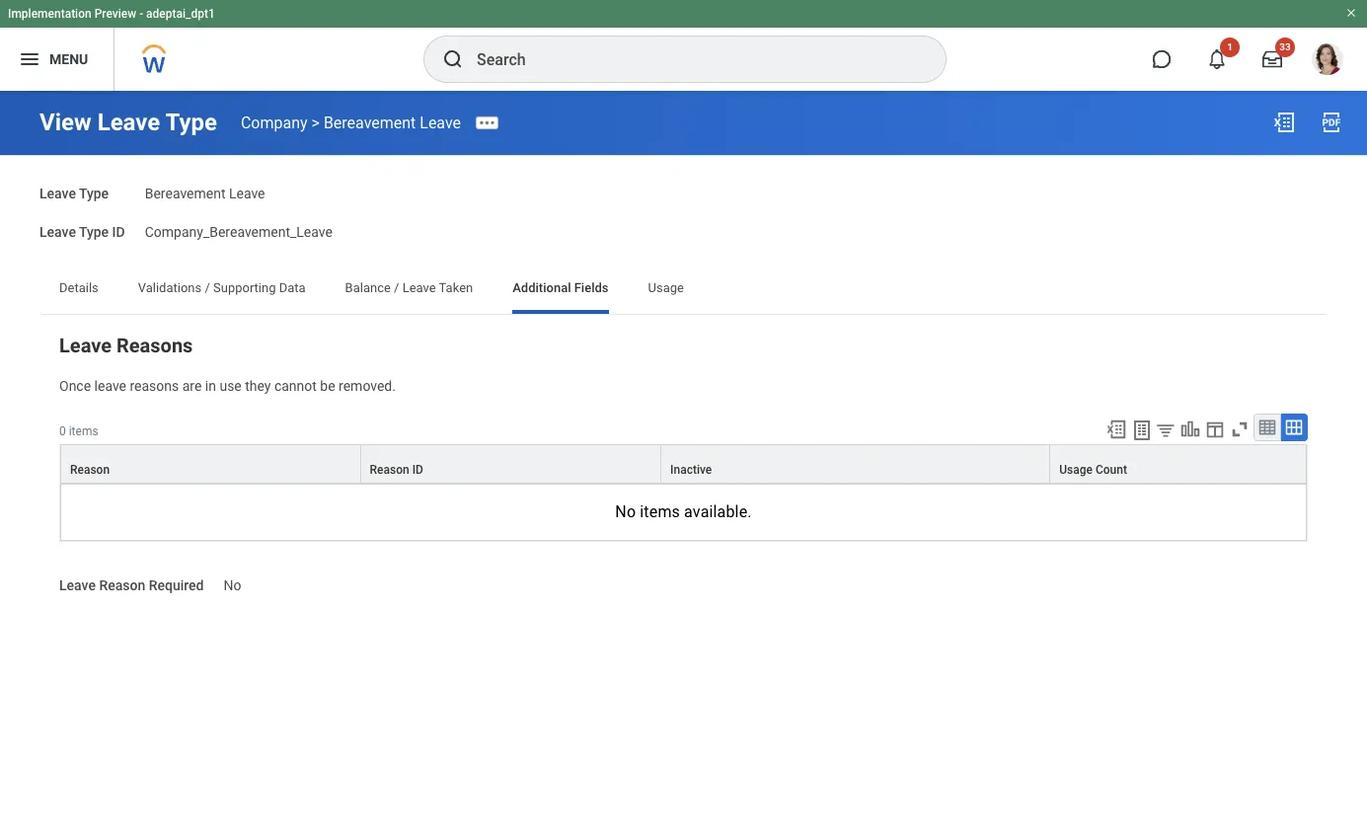 Task type: locate. For each thing, give the bounding box(es) containing it.
items down inactive
[[640, 503, 680, 522]]

validations / supporting data
[[138, 280, 306, 295]]

export to excel image
[[1272, 111, 1296, 134]]

1 vertical spatial type
[[79, 186, 109, 201]]

menu banner
[[0, 0, 1367, 91]]

reason button
[[61, 446, 360, 483]]

bereavement inside leave type element
[[145, 186, 226, 201]]

0 horizontal spatial bereavement
[[145, 186, 226, 201]]

reason
[[70, 463, 110, 477], [370, 463, 409, 477], [99, 578, 145, 594]]

no left available.
[[615, 503, 636, 522]]

bereavement
[[324, 113, 416, 132], [145, 186, 226, 201]]

id
[[112, 224, 125, 240], [412, 463, 423, 477]]

select to filter grid data image
[[1155, 420, 1177, 441]]

type
[[165, 109, 217, 136], [79, 186, 109, 201], [79, 224, 109, 240]]

be
[[320, 378, 335, 393]]

2 / from the left
[[394, 280, 399, 295]]

required
[[149, 578, 204, 594]]

items right 0
[[69, 425, 98, 439]]

tab list
[[39, 266, 1328, 313]]

justify image
[[18, 47, 41, 71]]

tab list containing details
[[39, 266, 1328, 313]]

>
[[311, 113, 320, 132]]

reason for reason id
[[370, 463, 409, 477]]

implementation preview -   adeptai_dpt1
[[8, 7, 215, 21]]

1 horizontal spatial no
[[615, 503, 636, 522]]

/ for validations
[[205, 280, 210, 295]]

usage
[[648, 280, 684, 295], [1059, 463, 1093, 477]]

/ for balance
[[394, 280, 399, 295]]

reason inside popup button
[[370, 463, 409, 477]]

-
[[139, 7, 143, 21]]

0 vertical spatial bereavement
[[324, 113, 416, 132]]

available.
[[684, 503, 752, 522]]

close environment banner image
[[1345, 7, 1357, 19]]

0 horizontal spatial items
[[69, 425, 98, 439]]

1 vertical spatial bereavement
[[145, 186, 226, 201]]

balance / leave taken
[[345, 280, 473, 295]]

items for no
[[640, 503, 680, 522]]

toolbar inside the leave reasons group
[[1097, 414, 1308, 445]]

0 vertical spatial usage
[[648, 280, 684, 295]]

0 vertical spatial no
[[615, 503, 636, 522]]

0 vertical spatial items
[[69, 425, 98, 439]]

type down leave type
[[79, 224, 109, 240]]

bereavement leave
[[145, 186, 265, 201]]

33
[[1280, 41, 1291, 52]]

0 horizontal spatial /
[[205, 280, 210, 295]]

1 horizontal spatial items
[[640, 503, 680, 522]]

leave reason required element
[[224, 566, 241, 595]]

1 vertical spatial usage
[[1059, 463, 1093, 477]]

company_bereavement_leave
[[145, 224, 333, 240]]

notifications large image
[[1207, 49, 1227, 69]]

preview
[[94, 7, 136, 21]]

1 vertical spatial items
[[640, 503, 680, 522]]

type up leave type element
[[165, 109, 217, 136]]

0 items
[[59, 425, 98, 439]]

bereavement right ">"
[[324, 113, 416, 132]]

leave reason required
[[59, 578, 204, 594]]

implementation
[[8, 7, 91, 21]]

0 horizontal spatial no
[[224, 578, 241, 594]]

usage left count
[[1059, 463, 1093, 477]]

additional
[[513, 280, 571, 295]]

usage inside tab list
[[648, 280, 684, 295]]

usage inside popup button
[[1059, 463, 1093, 477]]

reason inside popup button
[[70, 463, 110, 477]]

reason for reason
[[70, 463, 110, 477]]

1 vertical spatial no
[[224, 578, 241, 594]]

1 button
[[1195, 38, 1240, 81]]

reason down removed.
[[370, 463, 409, 477]]

type up leave type id
[[79, 186, 109, 201]]

0 horizontal spatial usage
[[648, 280, 684, 295]]

usage right fields
[[648, 280, 684, 295]]

/ right balance
[[394, 280, 399, 295]]

1
[[1227, 41, 1233, 52]]

leave type element
[[145, 174, 265, 203]]

1 horizontal spatial usage
[[1059, 463, 1093, 477]]

2 vertical spatial type
[[79, 224, 109, 240]]

1 horizontal spatial id
[[412, 463, 423, 477]]

expand table image
[[1284, 418, 1304, 438]]

/
[[205, 280, 210, 295], [394, 280, 399, 295]]

view leave type main content
[[0, 91, 1367, 667]]

items
[[69, 425, 98, 439], [640, 503, 680, 522]]

view
[[39, 109, 91, 136]]

type for bereavement leave
[[79, 186, 109, 201]]

no
[[615, 503, 636, 522], [224, 578, 241, 594]]

usage count button
[[1051, 446, 1306, 483]]

33 button
[[1251, 38, 1295, 81]]

export to worksheets image
[[1130, 419, 1154, 442]]

1 vertical spatial id
[[412, 463, 423, 477]]

no right required
[[224, 578, 241, 594]]

toolbar
[[1097, 414, 1308, 445]]

bereavement up company_bereavement_leave
[[145, 186, 226, 201]]

fields
[[574, 280, 609, 295]]

0 horizontal spatial id
[[112, 224, 125, 240]]

once leave reasons are in use they cannot be removed.
[[59, 378, 396, 393]]

reason down 0 items
[[70, 463, 110, 477]]

inbox large image
[[1263, 49, 1282, 69]]

row containing reason
[[60, 445, 1307, 484]]

/ left supporting
[[205, 280, 210, 295]]

row
[[60, 445, 1307, 484]]

expand/collapse chart image
[[1180, 419, 1201, 441]]

1 horizontal spatial /
[[394, 280, 399, 295]]

row inside the leave reasons group
[[60, 445, 1307, 484]]

table image
[[1258, 418, 1277, 438]]

1 / from the left
[[205, 280, 210, 295]]

inactive button
[[661, 446, 1050, 483]]

export to excel image
[[1106, 419, 1127, 441]]

leave
[[97, 109, 160, 136], [420, 113, 461, 132], [39, 186, 76, 201], [229, 186, 265, 201], [39, 224, 76, 240], [402, 280, 436, 295], [59, 333, 112, 357], [59, 578, 96, 594]]



Task type: vqa. For each thing, say whether or not it's contained in the screenshot.
bottommost course popup button
no



Task type: describe. For each thing, give the bounding box(es) containing it.
click to view/edit grid preferences image
[[1204, 419, 1226, 441]]

view leave type
[[39, 109, 217, 136]]

no for no
[[224, 578, 241, 594]]

tab list inside 'view leave type' main content
[[39, 266, 1328, 313]]

additional fields
[[513, 280, 609, 295]]

no for no items available.
[[615, 503, 636, 522]]

details
[[59, 280, 98, 295]]

in
[[205, 378, 216, 393]]

no items available.
[[615, 503, 752, 522]]

once
[[59, 378, 91, 393]]

0 vertical spatial type
[[165, 109, 217, 136]]

usage for usage count
[[1059, 463, 1093, 477]]

company > bereavement leave
[[241, 113, 461, 132]]

menu
[[49, 51, 88, 67]]

fullscreen image
[[1229, 419, 1251, 441]]

leave type id
[[39, 224, 125, 240]]

reason id button
[[361, 446, 660, 483]]

profile logan mcneil image
[[1312, 43, 1344, 79]]

data
[[279, 280, 306, 295]]

0 vertical spatial id
[[112, 224, 125, 240]]

leave reasons
[[59, 333, 193, 357]]

reason id
[[370, 463, 423, 477]]

supporting
[[213, 280, 276, 295]]

are
[[182, 378, 202, 393]]

0
[[59, 425, 66, 439]]

view printable version (pdf) image
[[1320, 111, 1344, 134]]

company > bereavement leave link
[[241, 113, 461, 132]]

reasons
[[116, 333, 193, 357]]

cannot
[[274, 378, 317, 393]]

leave
[[94, 378, 126, 393]]

id inside popup button
[[412, 463, 423, 477]]

count
[[1096, 463, 1127, 477]]

balance
[[345, 280, 391, 295]]

adeptai_dpt1
[[146, 7, 215, 21]]

reason left required
[[99, 578, 145, 594]]

they
[[245, 378, 271, 393]]

menu button
[[0, 28, 114, 91]]

type for company_bereavement_leave
[[79, 224, 109, 240]]

taken
[[439, 280, 473, 295]]

1 horizontal spatial bereavement
[[324, 113, 416, 132]]

removed.
[[339, 378, 396, 393]]

company
[[241, 113, 308, 132]]

leave reasons group
[[59, 329, 1308, 596]]

usage count
[[1059, 463, 1127, 477]]

leave reasons button
[[59, 333, 193, 357]]

items for 0
[[69, 425, 98, 439]]

Search Workday  search field
[[477, 38, 905, 81]]

inactive
[[670, 463, 712, 477]]

reasons
[[130, 378, 179, 393]]

leave type
[[39, 186, 109, 201]]

use
[[220, 378, 242, 393]]

validations
[[138, 280, 202, 295]]

usage for usage
[[648, 280, 684, 295]]

search image
[[441, 47, 465, 71]]



